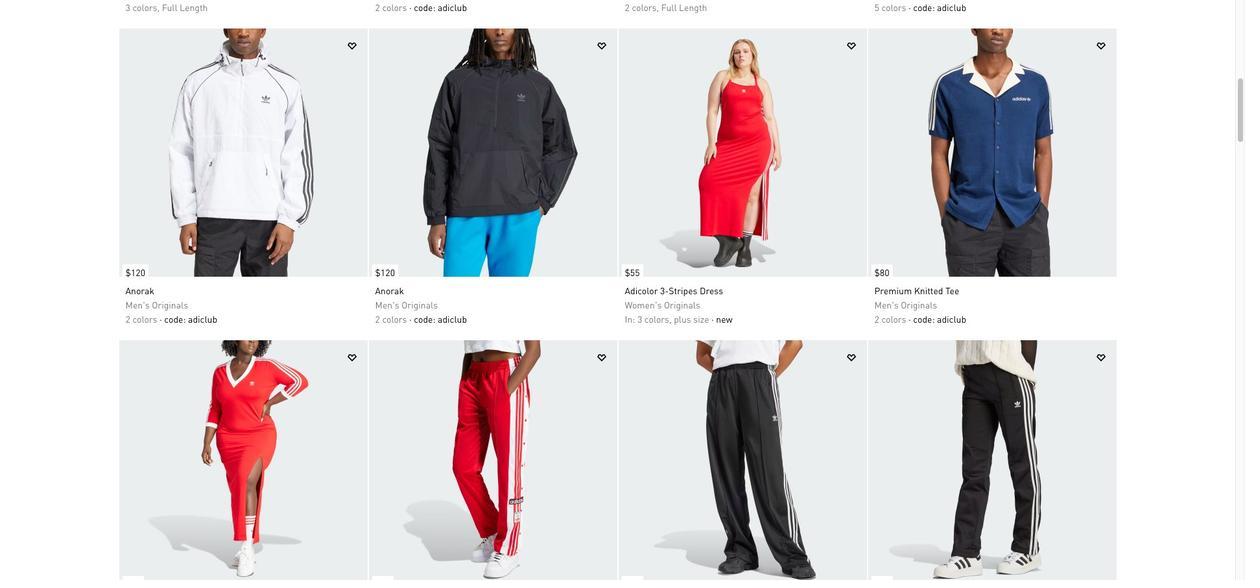Task type: vqa. For each thing, say whether or not it's contained in the screenshot.


Task type: describe. For each thing, give the bounding box(es) containing it.
2 colors · code: adiclub
[[375, 1, 467, 13]]

premium
[[875, 285, 912, 297]]

· inside adicolor 3-stripes dress women's originals in: 3 colors, plus size · new
[[712, 314, 714, 325]]

$120 link for men's originals white anorak image
[[119, 258, 149, 280]]

· inside premium knitted tee men's originals 2 colors · code: adiclub
[[909, 314, 911, 325]]

women's originals black adicolor classics firebird track pants image
[[868, 341, 1117, 581]]

women's originals black firebird loose track pants image
[[619, 341, 867, 581]]

2 originals from the left
[[402, 299, 438, 311]]

3 inside adicolor 3-stripes dress women's originals in: 3 colors, plus size · new
[[638, 314, 643, 325]]

men's inside premium knitted tee men's originals 2 colors · code: adiclub
[[875, 299, 899, 311]]

3 colors, full length
[[126, 1, 208, 13]]

anorak for '$120' "link" related to men's originals white anorak image
[[126, 285, 154, 297]]

size
[[694, 314, 709, 325]]

men's for men's originals black anorak image's '$120' "link"
[[375, 299, 399, 311]]

dress
[[700, 285, 724, 297]]

women's originals red adicolor classics 3-stripes v-neck maxi dress (plus size) image
[[119, 341, 368, 581]]

tee
[[946, 285, 960, 297]]

5 colors · code: adiclub
[[875, 1, 967, 13]]

plus
[[674, 314, 691, 325]]

men's originals blue premium knitted tee image
[[868, 29, 1117, 277]]

anorak men's originals 2 colors · code: adiclub for men's originals black anorak image
[[375, 285, 467, 325]]

men's originals black anorak image
[[369, 29, 617, 277]]

originals inside premium knitted tee men's originals 2 colors · code: adiclub
[[901, 299, 938, 311]]

premium knitted tee men's originals 2 colors · code: adiclub
[[875, 285, 967, 325]]

stripes
[[669, 285, 698, 297]]



Task type: locate. For each thing, give the bounding box(es) containing it.
3 originals from the left
[[664, 299, 701, 311]]

full
[[162, 1, 177, 13], [662, 1, 677, 13]]

0 horizontal spatial men's
[[126, 299, 150, 311]]

adicolor 3-stripes dress women's originals in: 3 colors, plus size · new
[[625, 285, 733, 325]]

anorak men's originals 2 colors · code: adiclub
[[126, 285, 217, 325], [375, 285, 467, 325]]

code:
[[414, 1, 436, 13], [914, 1, 935, 13], [164, 314, 186, 325], [414, 314, 436, 325], [914, 314, 935, 325]]

originals inside adicolor 3-stripes dress women's originals in: 3 colors, plus size · new
[[664, 299, 701, 311]]

colors, for 3
[[133, 1, 160, 13]]

0 vertical spatial 3
[[126, 1, 130, 13]]

2
[[375, 1, 380, 13], [625, 1, 630, 13], [126, 314, 130, 325], [375, 314, 380, 325], [875, 314, 880, 325]]

women's originals red adicolor 3-stripes dress image
[[619, 29, 867, 277]]

women's
[[625, 299, 662, 311]]

0 horizontal spatial 3
[[126, 1, 130, 13]]

1 men's from the left
[[126, 299, 150, 311]]

2 $120 from the left
[[375, 267, 395, 279]]

2 inside premium knitted tee men's originals 2 colors · code: adiclub
[[875, 314, 880, 325]]

1 length from the left
[[180, 1, 208, 13]]

·
[[409, 1, 412, 13], [909, 1, 911, 13], [160, 314, 162, 325], [409, 314, 412, 325], [712, 314, 714, 325], [909, 314, 911, 325]]

adiclub inside premium knitted tee men's originals 2 colors · code: adiclub
[[938, 314, 967, 325]]

men's
[[126, 299, 150, 311], [375, 299, 399, 311], [875, 299, 899, 311]]

new
[[716, 314, 733, 325]]

1 vertical spatial 3
[[638, 314, 643, 325]]

1 horizontal spatial $120 link
[[369, 258, 398, 280]]

colors inside premium knitted tee men's originals 2 colors · code: adiclub
[[882, 314, 907, 325]]

5
[[875, 1, 880, 13]]

1 $120 from the left
[[126, 267, 145, 279]]

1 horizontal spatial anorak
[[375, 285, 404, 297]]

1 horizontal spatial men's
[[375, 299, 399, 311]]

colors, inside 'link'
[[632, 1, 659, 13]]

$120
[[126, 267, 145, 279], [375, 267, 395, 279]]

0 horizontal spatial anorak
[[126, 285, 154, 297]]

code: inside premium knitted tee men's originals 2 colors · code: adiclub
[[914, 314, 935, 325]]

4 originals from the left
[[901, 299, 938, 311]]

1 horizontal spatial length
[[679, 1, 707, 13]]

$120 link
[[119, 258, 149, 280], [369, 258, 398, 280]]

colors, inside adicolor 3-stripes dress women's originals in: 3 colors, plus size · new
[[645, 314, 672, 325]]

3-
[[661, 285, 669, 297]]

originals
[[152, 299, 188, 311], [402, 299, 438, 311], [664, 299, 701, 311], [901, 299, 938, 311]]

2 anorak men's originals 2 colors · code: adiclub from the left
[[375, 285, 467, 325]]

1 originals from the left
[[152, 299, 188, 311]]

1 horizontal spatial $120
[[375, 267, 395, 279]]

men's originals white anorak image
[[119, 29, 368, 277]]

0 horizontal spatial length
[[180, 1, 208, 13]]

$120 for men's originals black anorak image's '$120' "link"
[[375, 267, 395, 279]]

full inside 'link'
[[662, 1, 677, 13]]

colors, for 2
[[632, 1, 659, 13]]

2 horizontal spatial men's
[[875, 299, 899, 311]]

0 horizontal spatial $120 link
[[119, 258, 149, 280]]

adiclub
[[438, 1, 467, 13], [938, 1, 967, 13], [188, 314, 217, 325], [438, 314, 467, 325], [938, 314, 967, 325]]

3 colors, full length link
[[119, 0, 368, 27]]

adicolor
[[625, 285, 658, 297]]

2 full from the left
[[662, 1, 677, 13]]

1 anorak from the left
[[126, 285, 154, 297]]

anorak men's originals 2 colors · code: adiclub for men's originals white anorak image
[[126, 285, 217, 325]]

$80
[[875, 267, 890, 279]]

0 horizontal spatial anorak men's originals 2 colors · code: adiclub
[[126, 285, 217, 325]]

$120 for '$120' "link" related to men's originals white anorak image
[[126, 267, 145, 279]]

2 inside 'link'
[[625, 1, 630, 13]]

length for 3 colors, full length
[[180, 1, 208, 13]]

anorak
[[126, 285, 154, 297], [375, 285, 404, 297]]

women's originals red adibreak pants image
[[369, 341, 617, 581]]

2 colors, full length link
[[619, 0, 867, 27]]

1 horizontal spatial 3
[[638, 314, 643, 325]]

0 horizontal spatial $120
[[126, 267, 145, 279]]

3 men's from the left
[[875, 299, 899, 311]]

2 anorak from the left
[[375, 285, 404, 297]]

anorak for men's originals black anorak image's '$120' "link"
[[375, 285, 404, 297]]

$120 link for men's originals black anorak image
[[369, 258, 398, 280]]

in:
[[625, 314, 635, 325]]

1 full from the left
[[162, 1, 177, 13]]

1 horizontal spatial anorak men's originals 2 colors · code: adiclub
[[375, 285, 467, 325]]

full for 2 colors, full length
[[662, 1, 677, 13]]

full for 3 colors, full length
[[162, 1, 177, 13]]

2 length from the left
[[679, 1, 707, 13]]

length
[[180, 1, 208, 13], [679, 1, 707, 13]]

colors,
[[133, 1, 160, 13], [632, 1, 659, 13], [645, 314, 672, 325]]

2 colors, full length
[[625, 1, 707, 13]]

knitted
[[915, 285, 944, 297]]

0 horizontal spatial full
[[162, 1, 177, 13]]

men's for '$120' "link" related to men's originals white anorak image
[[126, 299, 150, 311]]

length inside 'link'
[[679, 1, 707, 13]]

colors
[[382, 1, 407, 13], [882, 1, 907, 13], [133, 314, 157, 325], [382, 314, 407, 325], [882, 314, 907, 325]]

length for 2 colors, full length
[[679, 1, 707, 13]]

2 men's from the left
[[375, 299, 399, 311]]

$55 link
[[619, 258, 643, 280]]

1 horizontal spatial full
[[662, 1, 677, 13]]

1 anorak men's originals 2 colors · code: adiclub from the left
[[126, 285, 217, 325]]

$55
[[625, 267, 640, 279]]

1 $120 link from the left
[[119, 258, 149, 280]]

3
[[126, 1, 130, 13], [638, 314, 643, 325]]

2 $120 link from the left
[[369, 258, 398, 280]]

$80 link
[[868, 258, 893, 280]]



